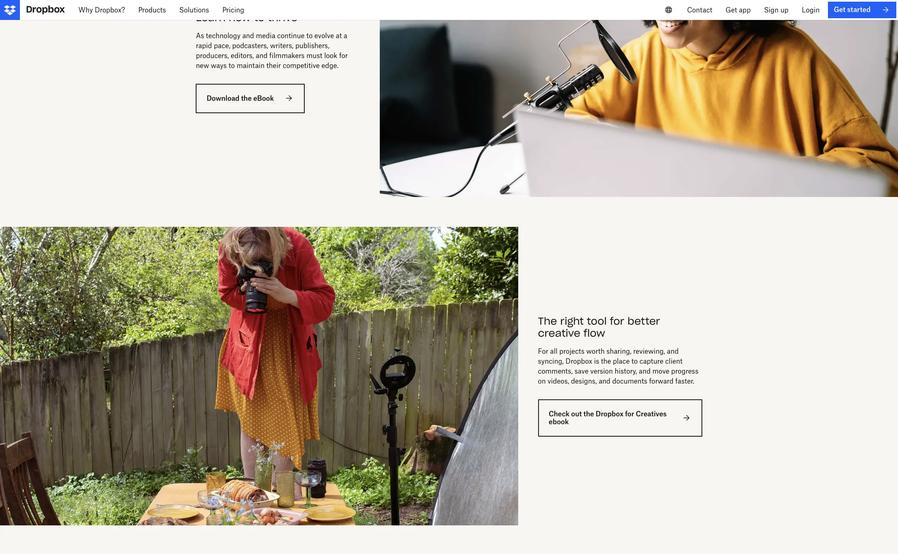 Task type: vqa. For each thing, say whether or not it's contained in the screenshot.
SAVE
yes



Task type: describe. For each thing, give the bounding box(es) containing it.
learn how to thrive
[[196, 11, 298, 24]]

and up podcasters,
[[243, 31, 254, 40]]

continue
[[277, 31, 305, 40]]

check out the dropbox for creatives ebook
[[549, 410, 667, 426]]

new
[[196, 61, 209, 70]]

version
[[591, 367, 613, 375]]

a
[[344, 31, 348, 40]]

to inside for all projects worth sharing, reviewing, and syncing, dropbox is the place to capture client comments, save version history, and move progress on videos, designs, and documents forward faster.
[[632, 357, 638, 365]]

dropbox inside for all projects worth sharing, reviewing, and syncing, dropbox is the place to capture client comments, save version history, and move progress on videos, designs, and documents forward faster.
[[566, 357, 593, 365]]

better
[[628, 315, 661, 328]]

get app button
[[720, 0, 758, 20]]

ways
[[211, 61, 227, 70]]

capture
[[640, 357, 664, 365]]

evolve
[[315, 31, 334, 40]]

check
[[549, 410, 570, 418]]

pace,
[[214, 41, 231, 50]]

writers,
[[270, 41, 294, 50]]

for all projects worth sharing, reviewing, and syncing, dropbox is the place to capture client comments, save version history, and move progress on videos, designs, and documents forward faster.
[[539, 347, 699, 385]]

as technology and media continue to evolve at a rapid pace, podcasters, writers, publishers, producers, editors, and filmmakers must look for new ways to maintain their competitive edge.
[[196, 31, 348, 70]]

as
[[196, 31, 204, 40]]

why
[[78, 6, 93, 14]]

download
[[207, 94, 240, 102]]

sign up
[[765, 6, 789, 14]]

products
[[138, 6, 166, 14]]

solutions button
[[173, 0, 216, 20]]

at
[[336, 31, 342, 40]]

history,
[[615, 367, 638, 375]]

on
[[539, 377, 546, 385]]

get app
[[726, 6, 752, 14]]

app
[[740, 6, 752, 14]]

creative
[[539, 327, 581, 340]]

get started link
[[829, 2, 897, 18]]

look
[[325, 51, 338, 60]]

why dropbox?
[[78, 6, 125, 14]]

must
[[307, 51, 323, 60]]

designs,
[[572, 377, 598, 385]]

worth
[[587, 347, 605, 356]]

the
[[539, 315, 558, 328]]

thrive
[[268, 11, 298, 24]]

download the ebook link
[[196, 84, 305, 113]]

a woman takes a photograph of a table with food on it. image
[[0, 227, 519, 526]]

and up maintain
[[256, 51, 268, 60]]

pricing
[[223, 6, 244, 14]]

login link
[[796, 0, 827, 20]]

edge.
[[322, 61, 339, 70]]

0 horizontal spatial the
[[241, 94, 252, 102]]

and up client
[[668, 347, 679, 356]]

to up media in the top left of the page
[[254, 11, 265, 24]]

to right ways
[[229, 61, 235, 70]]

competitive
[[283, 61, 320, 70]]

right
[[561, 315, 584, 328]]

editors,
[[231, 51, 254, 60]]

get started
[[835, 6, 872, 14]]

filmmakers
[[270, 51, 305, 60]]

how
[[229, 11, 251, 24]]

comments,
[[539, 367, 573, 375]]

and down version
[[599, 377, 611, 385]]



Task type: locate. For each thing, give the bounding box(es) containing it.
maintain
[[237, 61, 265, 70]]

dropbox
[[566, 357, 593, 365], [596, 410, 624, 418]]

1 horizontal spatial the
[[584, 410, 595, 418]]

for right look
[[339, 51, 348, 60]]

1 vertical spatial the
[[602, 357, 612, 365]]

syncing,
[[539, 357, 564, 365]]

sign
[[765, 6, 779, 14]]

dropbox right out
[[596, 410, 624, 418]]

the inside check out the dropbox for creatives ebook
[[584, 410, 595, 418]]

their
[[267, 61, 281, 70]]

for
[[339, 51, 348, 60], [611, 315, 625, 328], [626, 410, 635, 418]]

documents
[[613, 377, 648, 385]]

out
[[572, 410, 582, 418]]

media
[[256, 31, 276, 40]]

why dropbox? button
[[72, 0, 132, 20]]

get left started
[[835, 6, 846, 14]]

place
[[614, 357, 630, 365]]

for inside check out the dropbox for creatives ebook
[[626, 410, 635, 418]]

get for get started
[[835, 6, 846, 14]]

for left creatives
[[626, 410, 635, 418]]

to up history,
[[632, 357, 638, 365]]

ebook
[[549, 418, 569, 426]]

to
[[254, 11, 265, 24], [307, 31, 313, 40], [229, 61, 235, 70], [632, 357, 638, 365]]

check out the dropbox for creatives ebook link
[[539, 400, 703, 437]]

and down 'capture' on the right bottom of the page
[[640, 367, 651, 375]]

2 vertical spatial for
[[626, 410, 635, 418]]

the right out
[[584, 410, 595, 418]]

sharing,
[[607, 347, 632, 356]]

dropbox up save
[[566, 357, 593, 365]]

the inside for all projects worth sharing, reviewing, and syncing, dropbox is the place to capture client comments, save version history, and move progress on videos, designs, and documents forward faster.
[[602, 357, 612, 365]]

is
[[595, 357, 600, 365]]

1 vertical spatial dropbox
[[596, 410, 624, 418]]

2 vertical spatial the
[[584, 410, 595, 418]]

forward
[[650, 377, 674, 385]]

the right is
[[602, 357, 612, 365]]

0 vertical spatial dropbox
[[566, 357, 593, 365]]

rapid
[[196, 41, 212, 50]]

creatives
[[636, 410, 667, 418]]

for
[[539, 347, 549, 356]]

1 horizontal spatial for
[[611, 315, 625, 328]]

2 horizontal spatial the
[[602, 357, 612, 365]]

client
[[666, 357, 683, 365]]

get inside popup button
[[726, 6, 738, 14]]

get
[[835, 6, 846, 14], [726, 6, 738, 14]]

0 vertical spatial the
[[241, 94, 252, 102]]

podcasters,
[[232, 41, 269, 50]]

videos,
[[548, 377, 570, 385]]

get left the app
[[726, 6, 738, 14]]

and
[[243, 31, 254, 40], [256, 51, 268, 60], [668, 347, 679, 356], [640, 367, 651, 375], [599, 377, 611, 385]]

get inside get started link
[[835, 6, 846, 14]]

solutions
[[179, 6, 209, 14]]

0 horizontal spatial dropbox
[[566, 357, 593, 365]]

dropbox?
[[95, 6, 125, 14]]

flow
[[584, 327, 606, 340]]

learn
[[196, 11, 226, 24]]

faster.
[[676, 377, 695, 385]]

progress
[[672, 367, 699, 375]]

the right tool for better creative flow
[[539, 315, 661, 340]]

for inside the right tool for better creative flow
[[611, 315, 625, 328]]

products button
[[132, 0, 173, 20]]

save
[[575, 367, 589, 375]]

up
[[781, 6, 789, 14]]

1 vertical spatial for
[[611, 315, 625, 328]]

contact button
[[681, 0, 720, 20]]

login
[[803, 6, 820, 14]]

publishers,
[[296, 41, 330, 50]]

0 horizontal spatial for
[[339, 51, 348, 60]]

2 horizontal spatial for
[[626, 410, 635, 418]]

download the ebook
[[207, 94, 274, 102]]

the left ebook
[[241, 94, 252, 102]]

for right tool
[[611, 315, 625, 328]]

0 horizontal spatial get
[[726, 6, 738, 14]]

a woman speaking into a desktop microphone image
[[380, 0, 899, 197]]

move
[[653, 367, 670, 375]]

1 horizontal spatial dropbox
[[596, 410, 624, 418]]

ebook
[[254, 94, 274, 102]]

tool
[[588, 315, 607, 328]]

0 vertical spatial for
[[339, 51, 348, 60]]

1 horizontal spatial get
[[835, 6, 846, 14]]

for inside the as technology and media continue to evolve at a rapid pace, podcasters, writers, publishers, producers, editors, and filmmakers must look for new ways to maintain their competitive edge.
[[339, 51, 348, 60]]

the
[[241, 94, 252, 102], [602, 357, 612, 365], [584, 410, 595, 418]]

projects
[[560, 347, 585, 356]]

sign up link
[[758, 0, 796, 20]]

to up the publishers,
[[307, 31, 313, 40]]

all
[[551, 347, 558, 356]]

producers,
[[196, 51, 229, 60]]

started
[[848, 6, 872, 14]]

reviewing,
[[634, 347, 666, 356]]

dropbox inside check out the dropbox for creatives ebook
[[596, 410, 624, 418]]

get for get app
[[726, 6, 738, 14]]

technology
[[206, 31, 241, 40]]

contact
[[688, 6, 713, 14]]

pricing link
[[216, 0, 251, 20]]



